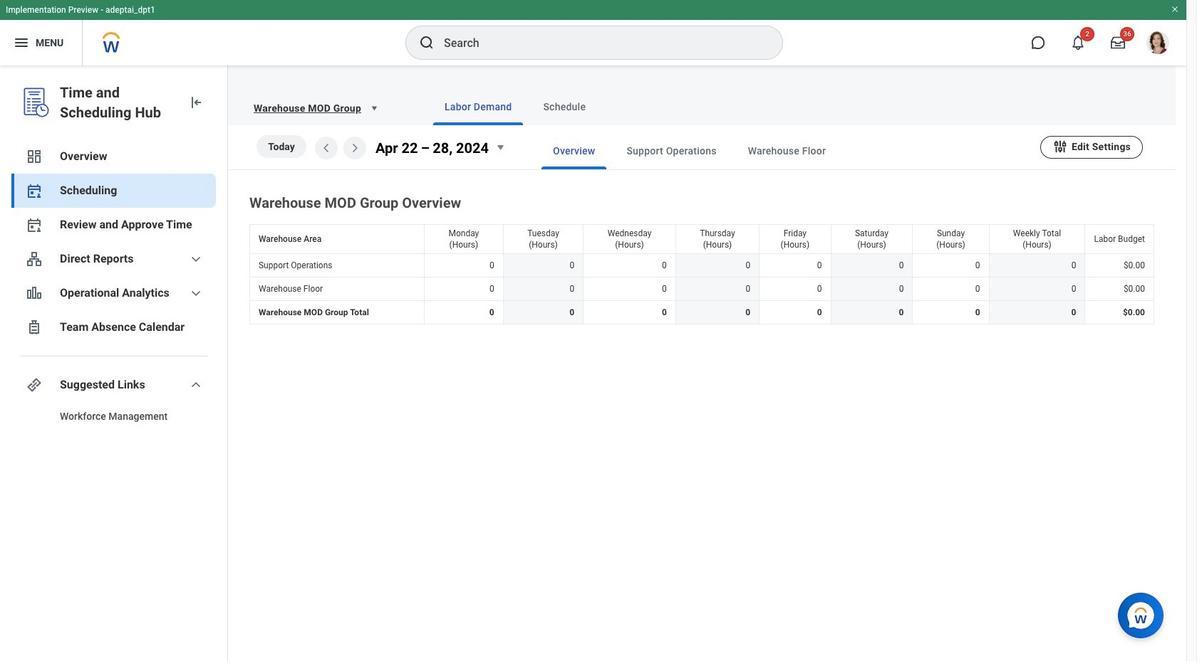 Task type: locate. For each thing, give the bounding box(es) containing it.
navigation pane region
[[0, 66, 228, 662]]

0 vertical spatial tab list
[[405, 88, 1159, 125]]

chevron down small image for link icon
[[187, 377, 204, 394]]

0 vertical spatial caret down small image
[[367, 101, 381, 115]]

2 chevron down small image from the top
[[187, 377, 204, 394]]

chart image
[[26, 285, 43, 302]]

0 vertical spatial calendar user solid image
[[26, 182, 43, 200]]

0 vertical spatial chevron down small image
[[187, 251, 204, 268]]

tab panel
[[228, 125, 1176, 328]]

1 calendar user solid image from the top
[[26, 182, 43, 200]]

1 vertical spatial caret down small image
[[492, 139, 509, 156]]

profile logan mcneil image
[[1146, 31, 1169, 57]]

1 vertical spatial chevron down small image
[[187, 377, 204, 394]]

link image
[[26, 377, 43, 394]]

1 vertical spatial calendar user solid image
[[26, 217, 43, 234]]

chevron right small image
[[346, 140, 363, 157]]

1 horizontal spatial caret down small image
[[492, 139, 509, 156]]

banner
[[0, 0, 1186, 66]]

calendar user solid image
[[26, 182, 43, 200], [26, 217, 43, 234]]

caret down small image
[[367, 101, 381, 115], [492, 139, 509, 156]]

chevron left small image
[[318, 140, 335, 157]]

calendar user solid image down dashboard image
[[26, 182, 43, 200]]

1 chevron down small image from the top
[[187, 251, 204, 268]]

chevron down small image
[[187, 251, 204, 268], [187, 377, 204, 394]]

calendar user solid image up view team icon
[[26, 217, 43, 234]]

tab list
[[405, 88, 1159, 125], [513, 133, 1040, 170]]

inbox large image
[[1111, 36, 1125, 50]]

time and scheduling hub element
[[60, 83, 176, 123]]



Task type: vqa. For each thing, say whether or not it's contained in the screenshot.
"Edit" image
no



Task type: describe. For each thing, give the bounding box(es) containing it.
Search Workday  search field
[[444, 27, 753, 58]]

task timeoff image
[[26, 319, 43, 336]]

notifications large image
[[1071, 36, 1085, 50]]

chevron down small image for view team icon
[[187, 251, 204, 268]]

justify image
[[13, 34, 30, 51]]

configure image
[[1052, 139, 1068, 154]]

0 horizontal spatial caret down small image
[[367, 101, 381, 115]]

2 calendar user solid image from the top
[[26, 217, 43, 234]]

dashboard image
[[26, 148, 43, 165]]

chevron down small image
[[187, 285, 204, 302]]

transformation import image
[[187, 94, 204, 111]]

close environment banner image
[[1171, 5, 1179, 14]]

search image
[[418, 34, 435, 51]]

1 vertical spatial tab list
[[513, 133, 1040, 170]]

view team image
[[26, 251, 43, 268]]



